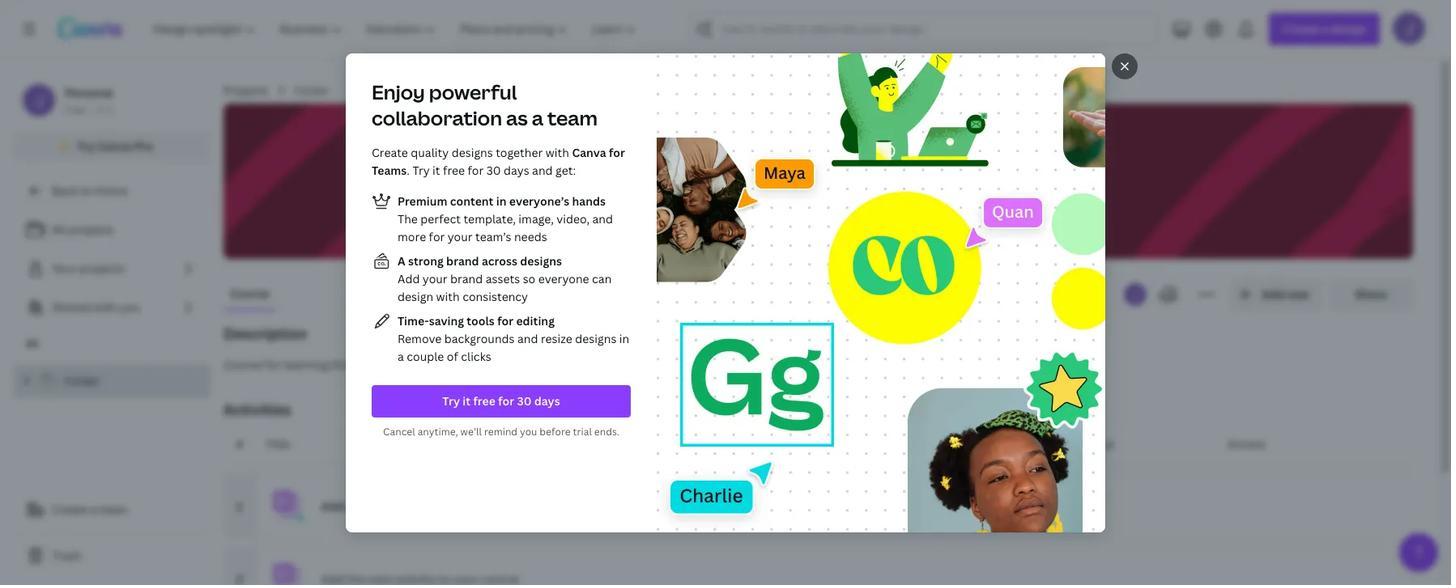 Task type: describe. For each thing, give the bounding box(es) containing it.
activities
[[224, 400, 291, 420]]

create a team button
[[13, 494, 211, 527]]

and inside 'premium content in everyone's hands the perfect template, image, video, and more for your team's needs'
[[593, 211, 613, 226]]

title
[[266, 437, 290, 452]]

remove
[[398, 331, 442, 346]]

2 horizontal spatial with
[[546, 145, 570, 160]]

assets
[[486, 271, 520, 286]]

0 vertical spatial brand
[[447, 253, 479, 269]]

anytime,
[[418, 425, 458, 439]]

experience
[[1054, 437, 1114, 452]]

try for try it free for 30 days
[[443, 393, 460, 409]]

premium content in everyone's hands the perfect template, image, video, and more for your team's needs
[[398, 193, 613, 244]]

course button
[[224, 279, 276, 309]]

trash link
[[13, 540, 211, 573]]

premium
[[398, 193, 448, 209]]

top level navigation element
[[143, 13, 651, 45]]

activity
[[1008, 437, 1051, 452]]

try canva pro
[[77, 139, 153, 154]]

of
[[447, 349, 458, 364]]

back to home
[[52, 183, 128, 198]]

cancel anytime, we'll remind you before trial ends.
[[383, 425, 620, 439]]

course for course for learning the systems
[[224, 357, 262, 373]]

before
[[540, 425, 571, 439]]

0 horizontal spatial days
[[504, 162, 530, 178]]

your projects
[[52, 261, 124, 276]]

a
[[398, 253, 406, 269]]

backgrounds
[[445, 331, 515, 346]]

0 vertical spatial folder link
[[294, 82, 330, 100]]

for inside the time-saving tools for editing remove backgrounds and resize designs in a couple of clicks
[[498, 313, 514, 329]]

try it free for 30 days button
[[372, 385, 631, 418]]

saving
[[429, 313, 464, 329]]

projects
[[224, 83, 269, 98]]

and for . try it free for 30 days and get:
[[532, 162, 553, 178]]

powerful
[[429, 78, 517, 105]]

course for learning the systems button
[[224, 356, 1414, 374]]

trash
[[52, 548, 82, 564]]

we'll
[[461, 425, 482, 439]]

shared with you
[[52, 300, 140, 315]]

enjoy
[[372, 78, 425, 105]]

0 horizontal spatial 30
[[487, 162, 501, 178]]

0 horizontal spatial 1
[[108, 103, 113, 117]]

ends.
[[595, 425, 620, 439]]

can
[[592, 271, 612, 286]]

cancel
[[383, 425, 415, 439]]

1 horizontal spatial 1
[[237, 499, 243, 514]]

canva inside button
[[97, 139, 131, 154]]

description
[[224, 324, 307, 344]]

with inside a strong brand across designs add your brand assets so everyone can design with consistency
[[436, 289, 460, 304]]

everyone
[[539, 271, 590, 286]]

back to home link
[[13, 175, 211, 207]]

perfect
[[421, 211, 461, 226]]

your inside a strong brand across designs add your brand assets so everyone can design with consistency
[[423, 271, 448, 286]]

1 vertical spatial brand
[[451, 271, 483, 286]]

a inside 'button'
[[91, 502, 97, 518]]

in inside the time-saving tools for editing remove backgrounds and resize designs in a couple of clicks
[[620, 331, 630, 346]]

folder for folder link to the top
[[294, 83, 330, 98]]

canva inside canva for teams
[[572, 145, 607, 160]]

.
[[407, 162, 410, 178]]

all projects
[[52, 222, 114, 237]]

create for create a team
[[52, 502, 88, 518]]

to
[[81, 183, 92, 198]]

create a team
[[52, 502, 128, 518]]

home
[[95, 183, 128, 198]]

collaboration
[[372, 104, 502, 131]]

projects link
[[224, 82, 269, 100]]

together
[[496, 145, 543, 160]]

free
[[65, 103, 85, 117]]

content
[[450, 193, 494, 209]]

pro
[[134, 139, 153, 154]]

. try it free for 30 days and get:
[[407, 162, 576, 178]]

you inside "link"
[[120, 300, 140, 315]]

more
[[398, 229, 426, 244]]

it inside button
[[463, 393, 471, 409]]

folder button
[[756, 156, 856, 207]]

•
[[89, 103, 92, 117]]

editing
[[516, 313, 555, 329]]

canva for teams
[[372, 145, 625, 178]]

all for all projects
[[52, 222, 66, 237]]

personal
[[65, 85, 113, 100]]

share button
[[1330, 279, 1414, 311]]

1 horizontal spatial try
[[413, 162, 430, 178]]

projects for your projects
[[79, 261, 124, 276]]

the
[[398, 211, 418, 226]]

systems
[[352, 357, 397, 373]]

create for create quality designs together with
[[372, 145, 408, 160]]

all projects link
[[13, 214, 211, 246]]

video,
[[557, 211, 590, 226]]

the
[[331, 357, 349, 373]]

share
[[1356, 287, 1387, 302]]

consistency
[[463, 289, 528, 304]]

list containing premium content in everyone's hands
[[372, 192, 631, 366]]

tools
[[467, 313, 495, 329]]

30 inside try it free for 30 days button
[[517, 393, 532, 409]]

course for course
[[230, 286, 269, 301]]

design
[[398, 289, 434, 304]]



Task type: vqa. For each thing, say whether or not it's contained in the screenshot.
the powerful
yes



Task type: locate. For each thing, give the bounding box(es) containing it.
create up teams
[[372, 145, 408, 160]]

1 vertical spatial days
[[535, 393, 560, 409]]

it down quality on the top
[[433, 162, 440, 178]]

activity experience
[[1008, 437, 1114, 452]]

a left couple
[[398, 349, 404, 364]]

strong
[[408, 253, 444, 269]]

designs up so
[[520, 253, 562, 269]]

2 vertical spatial try
[[443, 393, 460, 409]]

try inside try canva pro button
[[77, 139, 95, 154]]

1 vertical spatial it
[[463, 393, 471, 409]]

1 horizontal spatial days
[[535, 393, 560, 409]]

0 horizontal spatial team
[[100, 502, 128, 518]]

0 vertical spatial 30
[[487, 162, 501, 178]]

0 vertical spatial all
[[52, 222, 66, 237]]

with inside "link"
[[93, 300, 117, 315]]

1 vertical spatial projects
[[79, 261, 124, 276]]

1 vertical spatial in
[[620, 331, 630, 346]]

hands
[[572, 193, 606, 209]]

2 vertical spatial a
[[91, 502, 97, 518]]

try down the •
[[77, 139, 95, 154]]

needs
[[514, 229, 547, 244]]

0 horizontal spatial all
[[26, 337, 38, 351]]

None search field
[[690, 13, 1160, 45]]

1 vertical spatial folder
[[764, 163, 848, 198]]

in up template, at left
[[496, 193, 507, 209]]

1 vertical spatial try
[[413, 162, 430, 178]]

0 vertical spatial projects
[[69, 222, 114, 237]]

team inside 'button'
[[100, 502, 128, 518]]

1 horizontal spatial folder link
[[294, 82, 330, 100]]

time-saving tools for editing remove backgrounds and resize designs in a couple of clicks
[[398, 313, 630, 364]]

0 vertical spatial 1
[[108, 103, 113, 117]]

your down the strong
[[423, 271, 448, 286]]

all
[[52, 222, 66, 237], [26, 337, 38, 351]]

course down description
[[224, 357, 262, 373]]

create quality designs together with
[[372, 145, 572, 160]]

a inside enjoy powerful collaboration as a team
[[532, 104, 544, 131]]

folder
[[294, 83, 330, 98], [764, 163, 848, 198], [65, 373, 100, 389]]

for
[[609, 145, 625, 160], [468, 162, 484, 178], [429, 229, 445, 244], [498, 313, 514, 329], [265, 357, 281, 373], [498, 393, 515, 409]]

and for time-saving tools for editing remove backgrounds and resize designs in a couple of clicks
[[518, 331, 538, 346]]

in right resize
[[620, 331, 630, 346]]

free up we'll
[[473, 393, 496, 409]]

1 vertical spatial team
[[100, 502, 128, 518]]

a strong brand across designs add your brand assets so everyone can design with consistency
[[398, 253, 612, 304]]

it up we'll
[[463, 393, 471, 409]]

2 horizontal spatial folder
[[764, 163, 848, 198]]

in inside 'premium content in everyone's hands the perfect template, image, video, and more for your team's needs'
[[496, 193, 507, 209]]

1 horizontal spatial folder
[[294, 83, 330, 98]]

remind
[[484, 425, 518, 439]]

image,
[[519, 211, 554, 226]]

course
[[230, 286, 269, 301], [224, 357, 262, 373]]

1 horizontal spatial designs
[[520, 253, 562, 269]]

team
[[548, 104, 598, 131], [100, 502, 128, 518]]

a
[[532, 104, 544, 131], [398, 349, 404, 364], [91, 502, 97, 518]]

1 horizontal spatial list
[[372, 192, 631, 366]]

1
[[108, 103, 113, 117], [237, 499, 243, 514]]

try right . on the left top of page
[[413, 162, 430, 178]]

0 horizontal spatial you
[[120, 300, 140, 315]]

0 horizontal spatial in
[[496, 193, 507, 209]]

designs inside a strong brand across designs add your brand assets so everyone can design with consistency
[[520, 253, 562, 269]]

and down editing
[[518, 331, 538, 346]]

teams
[[372, 162, 407, 178]]

and
[[532, 162, 553, 178], [593, 211, 613, 226], [518, 331, 538, 346]]

create inside 'button'
[[52, 502, 88, 518]]

across
[[482, 253, 518, 269]]

your projects link
[[13, 253, 211, 285]]

2 vertical spatial folder
[[65, 373, 100, 389]]

resize
[[541, 331, 573, 346]]

days inside button
[[535, 393, 560, 409]]

1 horizontal spatial it
[[463, 393, 471, 409]]

team's
[[476, 229, 512, 244]]

team up the trash 'link'
[[100, 502, 128, 518]]

2 horizontal spatial a
[[532, 104, 544, 131]]

days down together
[[504, 162, 530, 178]]

clicks
[[461, 349, 491, 364]]

0 vertical spatial try
[[77, 139, 95, 154]]

1 horizontal spatial free
[[473, 393, 496, 409]]

couple
[[407, 349, 444, 364]]

0 vertical spatial days
[[504, 162, 530, 178]]

0 horizontal spatial with
[[93, 300, 117, 315]]

free •
[[65, 103, 92, 117]]

projects for all projects
[[69, 222, 114, 237]]

0 horizontal spatial create
[[52, 502, 88, 518]]

0 vertical spatial folder
[[294, 83, 330, 98]]

and inside the time-saving tools for editing remove backgrounds and resize designs in a couple of clicks
[[518, 331, 538, 346]]

try up anytime,
[[443, 393, 460, 409]]

all for all
[[26, 337, 38, 351]]

0 vertical spatial and
[[532, 162, 553, 178]]

create
[[372, 145, 408, 160], [52, 502, 88, 518]]

0 horizontal spatial folder link
[[13, 365, 211, 399]]

canva up 'get:'
[[572, 145, 607, 160]]

1 horizontal spatial a
[[398, 349, 404, 364]]

back
[[52, 183, 78, 198]]

designs
[[452, 145, 493, 160], [520, 253, 562, 269], [575, 331, 617, 346]]

you
[[120, 300, 140, 315], [520, 425, 538, 439]]

and down hands
[[593, 211, 613, 226]]

1 horizontal spatial 30
[[517, 393, 532, 409]]

1 horizontal spatial in
[[620, 331, 630, 346]]

try canva pro button
[[13, 131, 211, 162]]

with
[[546, 145, 570, 160], [436, 289, 460, 304], [93, 300, 117, 315]]

course up description
[[230, 286, 269, 301]]

1 vertical spatial folder link
[[13, 365, 211, 399]]

0 horizontal spatial folder
[[65, 373, 100, 389]]

canva left pro
[[97, 139, 131, 154]]

list
[[372, 192, 631, 366], [13, 214, 211, 324]]

0 vertical spatial team
[[548, 104, 598, 131]]

you down your projects link
[[120, 300, 140, 315]]

for inside canva for teams
[[609, 145, 625, 160]]

0 vertical spatial a
[[532, 104, 544, 131]]

projects down back to home
[[69, 222, 114, 237]]

try for try canva pro
[[77, 139, 95, 154]]

access
[[1228, 437, 1267, 452]]

2 vertical spatial designs
[[575, 331, 617, 346]]

0 horizontal spatial free
[[443, 162, 465, 178]]

and left 'get:'
[[532, 162, 553, 178]]

with up 'get:'
[[546, 145, 570, 160]]

try
[[77, 139, 95, 154], [413, 162, 430, 178], [443, 393, 460, 409]]

0 vertical spatial course
[[230, 286, 269, 301]]

30 down create quality designs together with
[[487, 162, 501, 178]]

1 horizontal spatial all
[[52, 222, 66, 237]]

time-
[[398, 313, 429, 329]]

team inside enjoy powerful collaboration as a team
[[548, 104, 598, 131]]

0 vertical spatial designs
[[452, 145, 493, 160]]

team up 'get:'
[[548, 104, 598, 131]]

projects right your
[[79, 261, 124, 276]]

1 vertical spatial course
[[224, 357, 262, 373]]

in
[[496, 193, 507, 209], [620, 331, 630, 346]]

0 horizontal spatial list
[[13, 214, 211, 324]]

free
[[443, 162, 465, 178], [473, 393, 496, 409]]

enjoy powerful collaboration as a team
[[372, 78, 598, 131]]

0 horizontal spatial try
[[77, 139, 95, 154]]

a inside the time-saving tools for editing remove backgrounds and resize designs in a couple of clicks
[[398, 349, 404, 364]]

create up trash
[[52, 502, 88, 518]]

1 vertical spatial 1
[[237, 499, 243, 514]]

1 horizontal spatial with
[[436, 289, 460, 304]]

learning
[[284, 357, 328, 373]]

shared with you link
[[13, 292, 211, 324]]

1 vertical spatial all
[[26, 337, 38, 351]]

folder link right projects link
[[294, 82, 330, 100]]

1 vertical spatial 30
[[517, 393, 532, 409]]

0 vertical spatial you
[[120, 300, 140, 315]]

shared
[[52, 300, 91, 315]]

1 vertical spatial designs
[[520, 253, 562, 269]]

a right as
[[532, 104, 544, 131]]

template,
[[464, 211, 516, 226]]

0 horizontal spatial a
[[91, 502, 97, 518]]

1 horizontal spatial create
[[372, 145, 408, 160]]

you left before
[[520, 425, 538, 439]]

quality
[[411, 145, 449, 160]]

1 vertical spatial create
[[52, 502, 88, 518]]

1 down #
[[237, 499, 243, 514]]

with right shared at the left bottom of page
[[93, 300, 117, 315]]

2 horizontal spatial try
[[443, 393, 460, 409]]

1 vertical spatial and
[[593, 211, 613, 226]]

trial
[[573, 425, 592, 439]]

1 vertical spatial you
[[520, 425, 538, 439]]

designs up . try it free for 30 days and get:
[[452, 145, 493, 160]]

#
[[236, 437, 244, 452]]

1 vertical spatial your
[[423, 271, 448, 286]]

add
[[398, 271, 420, 286]]

1 vertical spatial free
[[473, 393, 496, 409]]

with up saving
[[436, 289, 460, 304]]

free inside try it free for 30 days button
[[473, 393, 496, 409]]

folder link down shared with you "link"
[[13, 365, 211, 399]]

0 vertical spatial create
[[372, 145, 408, 160]]

your down perfect
[[448, 229, 473, 244]]

everyone's
[[509, 193, 570, 209]]

so
[[523, 271, 536, 286]]

projects
[[69, 222, 114, 237], [79, 261, 124, 276]]

1 horizontal spatial canva
[[572, 145, 607, 160]]

get:
[[556, 162, 576, 178]]

1 vertical spatial a
[[398, 349, 404, 364]]

30
[[487, 162, 501, 178], [517, 393, 532, 409]]

1 horizontal spatial you
[[520, 425, 538, 439]]

1 right the •
[[108, 103, 113, 117]]

a up the trash 'link'
[[91, 502, 97, 518]]

0 horizontal spatial it
[[433, 162, 440, 178]]

for inside 'premium content in everyone's hands the perfect template, image, video, and more for your team's needs'
[[429, 229, 445, 244]]

0 vertical spatial it
[[433, 162, 440, 178]]

2 vertical spatial and
[[518, 331, 538, 346]]

0 vertical spatial in
[[496, 193, 507, 209]]

days up before
[[535, 393, 560, 409]]

brand
[[447, 253, 479, 269], [451, 271, 483, 286]]

0 vertical spatial your
[[448, 229, 473, 244]]

folder for folder button
[[764, 163, 848, 198]]

days
[[504, 162, 530, 178], [535, 393, 560, 409]]

0 vertical spatial free
[[443, 162, 465, 178]]

brand right the strong
[[447, 253, 479, 269]]

designs inside the time-saving tools for editing remove backgrounds and resize designs in a couple of clicks
[[575, 331, 617, 346]]

designs right resize
[[575, 331, 617, 346]]

list containing all projects
[[13, 214, 211, 324]]

0 horizontal spatial designs
[[452, 145, 493, 160]]

as
[[506, 104, 528, 131]]

0 horizontal spatial canva
[[97, 139, 131, 154]]

free down create quality designs together with
[[443, 162, 465, 178]]

your
[[52, 261, 77, 276]]

2 horizontal spatial designs
[[575, 331, 617, 346]]

course for learning the systems
[[224, 357, 397, 373]]

try inside try it free for 30 days button
[[443, 393, 460, 409]]

your inside 'premium content in everyone's hands the perfect template, image, video, and more for your team's needs'
[[448, 229, 473, 244]]

folder inside button
[[764, 163, 848, 198]]

1 horizontal spatial team
[[548, 104, 598, 131]]

30 up cancel anytime, we'll remind you before trial ends.
[[517, 393, 532, 409]]

brand up consistency
[[451, 271, 483, 286]]

try it free for 30 days
[[443, 393, 560, 409]]



